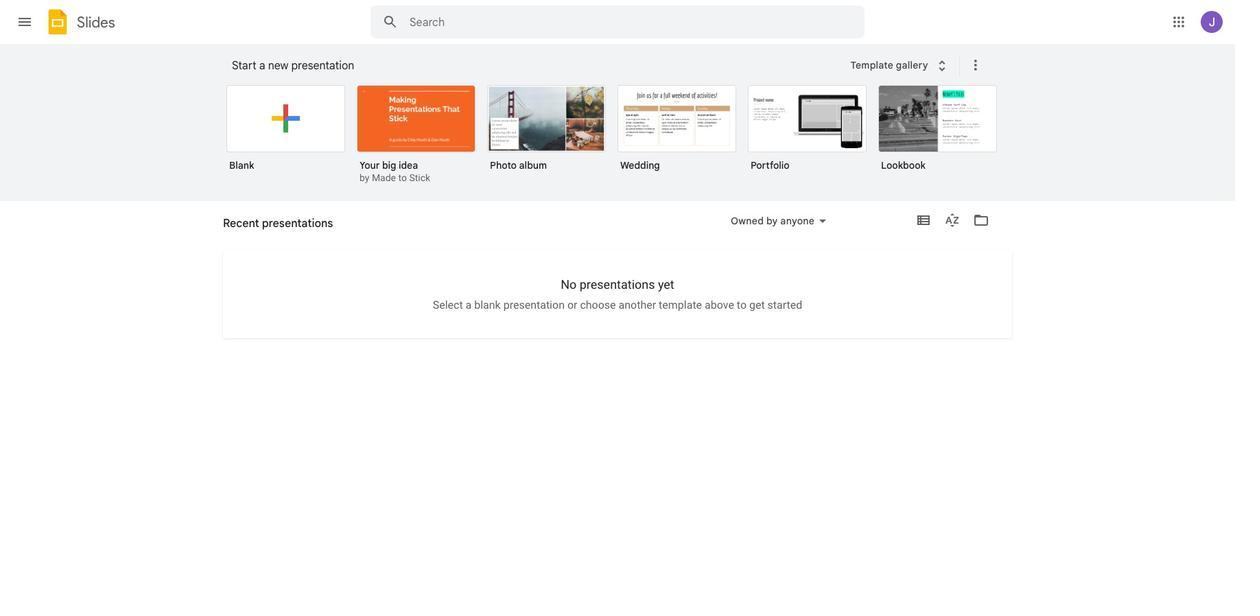 Task type: describe. For each thing, give the bounding box(es) containing it.
photo
[[490, 159, 517, 172]]

by inside your big idea by made to stick
[[360, 172, 369, 183]]

stick
[[409, 172, 430, 183]]

template
[[659, 299, 702, 312]]

presentations inside no presentations yet select a blank presentation or choose another template above to get started
[[580, 277, 655, 292]]

started
[[768, 299, 802, 312]]

big
[[382, 159, 396, 172]]

blank
[[229, 159, 254, 172]]

template gallery
[[851, 59, 928, 71]]

slides
[[77, 13, 115, 31]]

anyone
[[781, 215, 815, 227]]

another
[[619, 299, 656, 312]]

presentation inside heading
[[291, 59, 354, 73]]

idea
[[399, 159, 418, 172]]

start
[[232, 59, 256, 73]]

portfolio
[[751, 159, 790, 172]]

more actions. image
[[965, 57, 984, 73]]

photo album
[[490, 159, 547, 172]]

main menu image
[[16, 14, 33, 30]]

1 recent presentations from the top
[[223, 217, 333, 231]]

wedding
[[620, 159, 660, 172]]

gallery
[[896, 59, 928, 71]]

search image
[[377, 8, 404, 36]]

to inside no presentations yet select a blank presentation or choose another template above to get started
[[737, 299, 747, 312]]

blank
[[474, 299, 501, 312]]

made
[[372, 172, 396, 183]]

get
[[749, 299, 765, 312]]



Task type: vqa. For each thing, say whether or not it's contained in the screenshot.
LIST
no



Task type: locate. For each thing, give the bounding box(es) containing it.
2 recent from the top
[[223, 222, 255, 235]]

presentation inside no presentations yet select a blank presentation or choose another template above to get started
[[504, 299, 565, 312]]

0 horizontal spatial a
[[259, 59, 265, 73]]

a inside no presentations yet select a blank presentation or choose another template above to get started
[[466, 299, 472, 312]]

presentation
[[291, 59, 354, 73], [504, 299, 565, 312]]

list box containing blank
[[226, 82, 1016, 202]]

by right the owned
[[766, 215, 778, 227]]

start a new presentation
[[232, 59, 354, 73]]

template gallery button
[[842, 53, 959, 78]]

0 horizontal spatial presentation
[[291, 59, 354, 73]]

album
[[519, 159, 547, 172]]

portfolio option
[[748, 85, 867, 181]]

0 vertical spatial to
[[398, 172, 407, 183]]

blank option
[[226, 85, 345, 181]]

to left get
[[737, 299, 747, 312]]

no presentations yet region
[[223, 277, 1012, 312]]

Search bar text field
[[410, 16, 830, 30]]

new
[[268, 59, 289, 73]]

recent inside "heading"
[[223, 217, 259, 231]]

recent
[[223, 217, 259, 231], [223, 222, 255, 235]]

1 horizontal spatial to
[[737, 299, 747, 312]]

template
[[851, 59, 894, 71]]

2 recent presentations from the top
[[223, 222, 319, 235]]

1 recent from the top
[[223, 217, 259, 231]]

no
[[561, 277, 577, 292]]

1 vertical spatial a
[[466, 299, 472, 312]]

lookbook option
[[878, 85, 997, 181]]

wedding option
[[618, 85, 736, 181]]

presentations inside "heading"
[[262, 217, 333, 231]]

slides link
[[44, 8, 115, 38]]

1 horizontal spatial a
[[466, 299, 472, 312]]

owned by anyone
[[731, 215, 815, 227]]

to down idea
[[398, 172, 407, 183]]

presentations
[[262, 217, 333, 231], [257, 222, 319, 235], [580, 277, 655, 292]]

your
[[360, 159, 380, 172]]

0 vertical spatial by
[[360, 172, 369, 183]]

above
[[705, 299, 734, 312]]

your big idea option
[[357, 85, 476, 185]]

presentation left or
[[504, 299, 565, 312]]

to
[[398, 172, 407, 183], [737, 299, 747, 312]]

made to stick link
[[372, 172, 430, 183]]

None search field
[[371, 5, 865, 38]]

a inside heading
[[259, 59, 265, 73]]

0 horizontal spatial by
[[360, 172, 369, 183]]

0 vertical spatial presentation
[[291, 59, 354, 73]]

photo album option
[[487, 85, 606, 181]]

lookbook
[[881, 159, 926, 172]]

no presentations yet select a blank presentation or choose another template above to get started
[[433, 277, 802, 312]]

recent presentations
[[223, 217, 333, 231], [223, 222, 319, 235]]

by down your
[[360, 172, 369, 183]]

list box
[[226, 82, 1016, 202]]

a left new
[[259, 59, 265, 73]]

choose
[[580, 299, 616, 312]]

1 horizontal spatial by
[[766, 215, 778, 227]]

by inside dropdown button
[[766, 215, 778, 227]]

select
[[433, 299, 463, 312]]

start a new presentation heading
[[232, 44, 842, 88]]

a
[[259, 59, 265, 73], [466, 299, 472, 312]]

presentation right new
[[291, 59, 354, 73]]

1 horizontal spatial presentation
[[504, 299, 565, 312]]

owned
[[731, 215, 764, 227]]

owned by anyone button
[[722, 213, 835, 229]]

0 vertical spatial a
[[259, 59, 265, 73]]

0 horizontal spatial to
[[398, 172, 407, 183]]

or
[[567, 299, 577, 312]]

your big idea by made to stick
[[360, 159, 430, 183]]

to inside your big idea by made to stick
[[398, 172, 407, 183]]

1 vertical spatial to
[[737, 299, 747, 312]]

recent presentations heading
[[223, 201, 333, 245]]

1 vertical spatial presentation
[[504, 299, 565, 312]]

by
[[360, 172, 369, 183], [766, 215, 778, 227]]

a left blank
[[466, 299, 472, 312]]

yet
[[658, 277, 674, 292]]

1 vertical spatial by
[[766, 215, 778, 227]]



